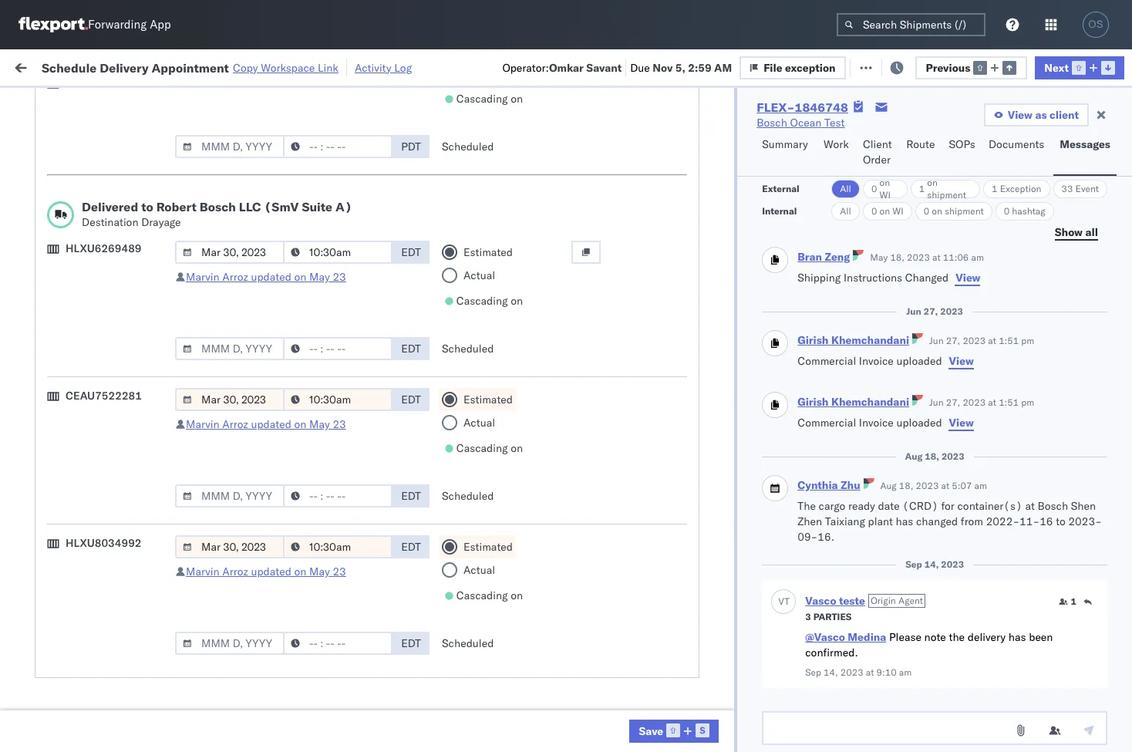 Task type: describe. For each thing, give the bounding box(es) containing it.
1 schedule pickup from rotterdam, netherlands button from the top
[[35, 553, 219, 585]]

2 8:30 pm est, jan 30, 2023 from the top
[[248, 698, 386, 712]]

client order
[[863, 137, 893, 167]]

hlxu8034992 for edt
[[66, 536, 142, 550]]

my
[[15, 56, 40, 78]]

snoozed no
[[323, 95, 378, 107]]

ready for work, blocked, in progress
[[118, 95, 280, 107]]

4 gvcu5265864 from the top
[[951, 732, 1027, 745]]

messages button
[[1054, 130, 1117, 176]]

action
[[1079, 60, 1113, 74]]

girish for the middle view button
[[798, 333, 829, 347]]

1 2130384 from the top
[[885, 664, 932, 678]]

flexport demo consignee for 2:59 am est, jan 13, 2023
[[573, 494, 699, 508]]

5:07
[[952, 480, 973, 492]]

uetu5238478 for confirm pickup from los angeles, ca
[[1033, 426, 1108, 440]]

4 -- : -- -- text field from the top
[[283, 388, 393, 411]]

as
[[1036, 108, 1048, 122]]

3:00
[[248, 155, 272, 169]]

sep inside @vasco medina please note the delivery has been confirmed. sep 14, 2023 at 9:10 am
[[806, 667, 822, 678]]

event
[[1076, 183, 1100, 194]]

(smv
[[264, 199, 299, 215]]

for inside the cargo ready date (crd) for container(s)  at bosch shen zhen taixiang plant has changed from 2022-11-16 to 2023- 09-16.
[[942, 499, 955, 513]]

2 vertical spatial view button
[[949, 415, 975, 431]]

1 vertical spatial jun
[[930, 335, 944, 346]]

1 vertical spatial 18,
[[925, 451, 940, 462]]

4 lagerfeld from the top
[[828, 664, 874, 678]]

schedule pickup from rotterdam, netherlands link for first schedule pickup from rotterdam, netherlands button
[[35, 553, 219, 584]]

0 horizontal spatial file
[[764, 61, 783, 74]]

6 schedule pickup from los angeles, ca button from the top
[[35, 587, 219, 619]]

customs for 2:00
[[73, 316, 117, 330]]

2 vertical spatial jun
[[930, 397, 944, 408]]

dec for schedule delivery appointment
[[321, 392, 341, 406]]

pm for the bottom view button
[[1022, 397, 1035, 408]]

ceau7522281, for the schedule delivery appointment button for 2:59 am edt, nov 5, 2022
[[951, 256, 1030, 270]]

savant
[[587, 61, 622, 74]]

aug for aug 18, 2023 at 5:07 am
[[881, 480, 897, 492]]

container(s)
[[958, 499, 1023, 513]]

2 zimu3048342 from the top
[[1051, 698, 1124, 712]]

route
[[907, 137, 936, 151]]

1 vertical spatial 23,
[[347, 528, 363, 542]]

delivery
[[968, 630, 1006, 644]]

netherlands for second schedule pickup from rotterdam, netherlands button
[[35, 705, 96, 719]]

6 ocean fcl from the top
[[472, 494, 526, 508]]

9:10
[[877, 667, 897, 678]]

delivery for 8:30 pm est, jan 30, 2023
[[84, 663, 124, 677]]

2 gvcu5265864 from the top
[[951, 562, 1027, 576]]

link
[[318, 61, 339, 74]]

from for confirm pickup from los angeles, ca link
[[114, 418, 136, 432]]

5 schedule pickup from los angeles, ca button from the top
[[35, 485, 219, 517]]

mbl/mawb
[[1051, 126, 1105, 137]]

5 hlx from the top
[[1114, 324, 1133, 338]]

ceau7522281
[[66, 389, 142, 403]]

vandelay west
[[673, 596, 745, 610]]

0 horizontal spatial exception
[[786, 61, 836, 74]]

consignee button
[[665, 123, 804, 138]]

has inside @vasco medina please note the delivery has been confirmed. sep 14, 2023 at 9:10 am
[[1009, 630, 1027, 644]]

hlx for second schedule pickup from los angeles, ca button
[[1114, 222, 1133, 236]]

4 maeu9408431 from the top
[[1051, 732, 1129, 746]]

0 horizontal spatial aug
[[322, 155, 342, 169]]

2 integration test account - karl lagerfeld from the top
[[673, 562, 874, 576]]

bran
[[798, 250, 823, 264]]

1 horizontal spatial file exception
[[869, 60, 941, 74]]

view as client button
[[984, 103, 1090, 127]]

5 ceau7522281, hlxu6269489, hlx from the top
[[951, 324, 1133, 338]]

summary button
[[756, 130, 818, 176]]

5 integration from the top
[[673, 698, 726, 712]]

shipment for 1 on shipment
[[928, 189, 967, 201]]

note
[[925, 630, 947, 644]]

arroz for hlxu6269489
[[222, 270, 248, 284]]

1846748 down changed
[[885, 291, 932, 304]]

jan for 8:30 pm est, jan 30, 2023's the schedule delivery appointment button
[[320, 664, 337, 678]]

5 schedule pickup from los angeles, ca from the top
[[35, 486, 208, 515]]

hlx for the schedule delivery appointment button for 2:59 am edt, nov 5, 2022
[[1114, 256, 1133, 270]]

actual for ceau7522281
[[464, 416, 495, 430]]

confirm delivery
[[35, 460, 117, 473]]

ready
[[849, 499, 876, 513]]

4 schedule pickup from los angeles, ca from the top
[[35, 350, 208, 379]]

flex-1846748 up may 18, 2023 at 11:06 am
[[852, 223, 932, 237]]

zhu
[[841, 478, 861, 492]]

all button for internal
[[832, 202, 860, 221]]

3 ceau7522281, hlxu6269489, hlx from the top
[[951, 256, 1133, 270]]

3 ca from the top
[[35, 297, 50, 311]]

demo for 2023
[[616, 494, 644, 508]]

8 fcl from the top
[[507, 562, 526, 576]]

0 horizontal spatial file exception
[[764, 61, 836, 74]]

2 flex-2130384 from the top
[[852, 698, 932, 712]]

omkar
[[549, 61, 584, 74]]

netherlands for first schedule pickup from rotterdam, netherlands button
[[35, 569, 96, 583]]

5 edt from the top
[[401, 540, 421, 554]]

2:59 for second schedule pickup from los angeles, ca button
[[248, 223, 272, 237]]

1 karl from the top
[[805, 528, 825, 542]]

from for schedule pickup from rotterdam, netherlands link associated with first schedule pickup from rotterdam, netherlands button
[[120, 554, 143, 568]]

bookings test consignee
[[673, 494, 796, 508]]

1 schedule pickup from los angeles, ca from the top
[[35, 180, 208, 210]]

save
[[639, 724, 664, 738]]

hlx for 1st schedule pickup from los angeles, ca button
[[1114, 188, 1133, 202]]

numbe
[[1107, 126, 1133, 137]]

23 for ceau7522281
[[333, 417, 346, 431]]

girish khemchandani for the girish khemchandani button related to the bottom view button
[[798, 395, 910, 409]]

4 karl from the top
[[805, 664, 825, 678]]

jun 27, 2023 at 1:51 pm for the middle view button
[[930, 335, 1035, 346]]

wi for 0
[[893, 205, 904, 217]]

0 on shipment
[[924, 205, 984, 217]]

upload customs clearance documents for 3:00
[[35, 146, 169, 176]]

schedule delivery appointment for 2:59 am est, dec 14, 2022
[[35, 392, 190, 405]]

1 zimu3048342 from the top
[[1051, 664, 1124, 678]]

3 integration test account - karl lagerfeld from the top
[[673, 630, 874, 644]]

no
[[365, 95, 378, 107]]

3 11:30 from the top
[[248, 630, 279, 644]]

flex id button
[[819, 123, 928, 138]]

updated for ceau7522281
[[251, 417, 292, 431]]

schedule delivery appointment button for 2:59 am edt, nov 5, 2022
[[35, 255, 190, 272]]

3 karl from the top
[[805, 630, 825, 644]]

2 maeu9408431 from the top
[[1051, 562, 1129, 576]]

2:59 am est, jan 13, 2023
[[248, 494, 387, 508]]

4 flex-2130387 from the top
[[852, 732, 932, 746]]

11 ocean fcl from the top
[[472, 664, 526, 678]]

internal
[[763, 205, 797, 217]]

Search Work text field
[[613, 55, 782, 78]]

edt, for second schedule pickup from los angeles, ca button
[[295, 223, 319, 237]]

operator: omkar savant
[[503, 61, 622, 74]]

delivered
[[82, 199, 138, 215]]

scheduled for first -- : -- -- text field from the bottom
[[442, 637, 494, 650]]

1 account from the top
[[752, 528, 793, 542]]

due
[[631, 61, 650, 74]]

4 edt from the top
[[401, 489, 421, 503]]

next button
[[1036, 56, 1125, 79]]

2 rotterdam, from the top
[[145, 689, 200, 703]]

1893174
[[885, 494, 932, 508]]

may for hlxu6269489
[[309, 270, 330, 284]]

dec for schedule pickup from los angeles, ca
[[321, 358, 341, 372]]

cascading on for hlxu6269489
[[457, 294, 523, 308]]

0 vertical spatial view button
[[956, 270, 982, 286]]

2 flex-2130387 from the top
[[852, 562, 932, 576]]

schedule pickup from los angeles, ca link for fifth schedule pickup from los angeles, ca button from the top of the page
[[35, 485, 219, 516]]

7 ca from the top
[[35, 603, 50, 617]]

khemchandani for the girish khemchandani button associated with the middle view button
[[832, 333, 910, 347]]

2023 inside @vasco medina please note the delivery has been confirmed. sep 14, 2023 at 9:10 am
[[841, 667, 864, 678]]

3 account from the top
[[752, 630, 793, 644]]

2 edt from the top
[[401, 342, 421, 356]]

mbl/mawb numbe button
[[1043, 123, 1133, 138]]

0 vertical spatial 27,
[[924, 306, 939, 317]]

resize handle column header for deadline button
[[392, 120, 411, 752]]

2 schedule pickup from los angeles, ca button from the top
[[35, 213, 219, 246]]

consignee inside button
[[673, 126, 717, 137]]

3 schedule pickup from los angeles, ca button from the top
[[35, 281, 219, 314]]

1 exception
[[992, 183, 1042, 194]]

container
[[951, 120, 992, 131]]

demo for 2022
[[616, 155, 644, 169]]

bran zeng button
[[798, 250, 851, 264]]

flex-1660288
[[852, 155, 932, 169]]

pickup for sixth schedule pickup from los angeles, ca button from the top
[[84, 588, 117, 601]]

ceau7522281, for second schedule pickup from los angeles, ca button
[[951, 222, 1030, 236]]

5 resize handle column header from the left
[[647, 120, 665, 752]]

filtered by:
[[15, 95, 71, 108]]

5 mmm d, yyyy text field from the top
[[175, 536, 285, 559]]

marvin arroz updated on may 23 button for hlxu6269489
[[186, 270, 346, 284]]

2 integration from the top
[[673, 562, 726, 576]]

view inside view as client button
[[1008, 108, 1033, 122]]

schedule delivery appointment link for 2:59 am edt, nov 5, 2022
[[35, 255, 190, 270]]

from for schedule pickup from los angeles, ca link related to second schedule pickup from los angeles, ca button
[[120, 214, 143, 228]]

3
[[806, 611, 812, 623]]

lhuu7894563, uetu5238478 for schedule pickup from los angeles, ca
[[951, 358, 1108, 372]]

2 karl from the top
[[805, 562, 825, 576]]

mmm d, yyyy text field for edt
[[175, 632, 285, 655]]

resize handle column header for consignee button
[[801, 120, 819, 752]]

1889466 for schedule pickup from los angeles, ca
[[885, 358, 932, 372]]

1 2:59 am edt, nov 5, 2022 from the top
[[248, 189, 384, 203]]

at inside the cargo ready date (crd) for container(s)  at bosch shen zhen taixiang plant has changed from 2022-11-16 to 2023- 09-16.
[[1026, 499, 1035, 513]]

1846748 down jun 27, 2023
[[885, 324, 932, 338]]

deadline
[[248, 126, 286, 137]]

2 account from the top
[[752, 562, 793, 576]]

schedule pickup from rotterdam, netherlands link for second schedule pickup from rotterdam, netherlands button
[[35, 689, 219, 720]]

the
[[950, 630, 965, 644]]

zeng
[[825, 250, 851, 264]]

2 vertical spatial 27,
[[947, 397, 961, 408]]

instructions
[[844, 271, 903, 285]]

teste
[[839, 594, 866, 608]]

upload customs clearance documents link for 3:00 am edt, aug 19, 2022
[[35, 145, 219, 176]]

205
[[356, 60, 376, 74]]

5 ceau7522281, from the top
[[951, 324, 1030, 338]]

from inside the cargo ready date (crd) for container(s)  at bosch shen zhen taixiang plant has changed from 2022-11-16 to 2023- 09-16.
[[961, 515, 984, 529]]

exception
[[1001, 183, 1042, 194]]

1 vertical spatial 27,
[[947, 335, 961, 346]]

2 2130384 from the top
[[885, 698, 932, 712]]

11 fcl from the top
[[507, 664, 526, 678]]

os
[[1089, 19, 1104, 30]]

appointment for 8:30 pm est, jan 30, 2023
[[126, 663, 190, 677]]

1 cascading on from the top
[[457, 92, 523, 106]]

2 8:30 from the top
[[248, 698, 272, 712]]

upload customs clearance documents button for 2:00 am est, nov 9, 2022
[[35, 315, 219, 348]]

t
[[785, 595, 790, 607]]

by:
[[56, 95, 71, 108]]

9 ocean fcl from the top
[[472, 596, 526, 610]]

bosch inside the cargo ready date (crd) for container(s)  at bosch shen zhen taixiang plant has changed from 2022-11-16 to 2023- 09-16.
[[1038, 499, 1069, 513]]

1 vertical spatial view button
[[949, 353, 975, 369]]

shipping
[[798, 271, 841, 285]]

show all
[[1056, 225, 1099, 239]]

wi for 1
[[880, 189, 891, 201]]

4 integration from the top
[[673, 664, 726, 678]]

4 integration test account - karl lagerfeld from the top
[[673, 664, 874, 678]]

3 fcl from the top
[[507, 291, 526, 304]]

may up instructions
[[871, 252, 888, 263]]

3 hlxu6269489, from the top
[[1033, 256, 1112, 270]]

girish for the bottom view button
[[798, 395, 829, 409]]

client order button
[[857, 130, 901, 176]]

6 karl from the top
[[805, 732, 825, 746]]

dec for confirm pickup from los angeles, ca
[[320, 426, 340, 440]]

3:00 am edt, aug 19, 2022
[[248, 155, 391, 169]]

2 commercial from the top
[[798, 416, 857, 430]]

marvin arroz updated on may 23 for hlxu8034992
[[186, 565, 346, 579]]

nyku9743990
[[951, 698, 1027, 711]]

1 lagerfeld from the top
[[828, 528, 874, 542]]

llc
[[239, 199, 261, 215]]

2 test123456 from the top
[[1051, 223, 1116, 237]]

zhen
[[798, 515, 823, 529]]

view down 11:06
[[956, 271, 981, 285]]

cynthia
[[798, 478, 838, 492]]

1 8:30 pm est, jan 30, 2023 from the top
[[248, 664, 386, 678]]

2 schedule pickup from los angeles, ca from the top
[[35, 214, 208, 243]]

robert
[[156, 199, 197, 215]]

flexport. image
[[19, 17, 88, 32]]

4 fcl from the top
[[507, 392, 526, 406]]

schedule delivery appointment for 11:30 pm est, jan 23, 2023
[[35, 527, 190, 541]]

1 cascading from the top
[[457, 92, 508, 106]]

2022 for second schedule pickup from los angeles, ca button
[[357, 223, 384, 237]]

1 for on
[[920, 183, 925, 194]]

9 resize handle column header from the left
[[1105, 120, 1124, 752]]

container numbers
[[951, 120, 992, 144]]

flex-1846748 down the flex-1660288
[[852, 189, 932, 203]]

agent
[[899, 595, 924, 607]]

2:59 for fifth schedule pickup from los angeles, ca button from the top of the page
[[248, 494, 272, 508]]

snooze
[[418, 126, 449, 137]]

from for schedule pickup from los angeles, ca link corresponding to sixth schedule pickup from los angeles, ca button from the top
[[120, 588, 143, 601]]

sops
[[949, 137, 976, 151]]

been
[[1030, 630, 1054, 644]]

girish khemchandani for the girish khemchandani button associated with the middle view button
[[798, 333, 910, 347]]

cascading for hlxu6269489
[[457, 294, 508, 308]]

schedule delivery appointment button for 11:30 pm est, jan 23, 2023
[[35, 527, 190, 544]]

2 2130387 from the top
[[885, 562, 932, 576]]

v t
[[779, 595, 790, 607]]

upload customs clearance documents for 2:00
[[35, 316, 169, 345]]

ready
[[118, 95, 146, 107]]

18, for cynthia zhu
[[900, 480, 914, 492]]

to inside the cargo ready date (crd) for container(s)  at bosch shen zhen taixiang plant has changed from 2022-11-16 to 2023- 09-16.
[[1056, 515, 1066, 529]]

9 fcl from the top
[[507, 596, 526, 610]]

vandelay
[[673, 596, 717, 610]]

11:30 pm est, jan 23, 2023 for schedule delivery appointment
[[248, 528, 393, 542]]

3 gvcu5265864 from the top
[[951, 630, 1027, 644]]

11-
[[1020, 515, 1040, 529]]

3 integration from the top
[[673, 630, 726, 644]]

4 ceau7522281, hlxu6269489, hlx from the top
[[951, 290, 1133, 304]]

1846748 up flex
[[795, 100, 849, 115]]

@vasco medina please note the delivery has been confirmed. sep 14, 2023 at 9:10 am
[[806, 630, 1054, 678]]

los inside confirm pickup from los angeles, ca
[[139, 418, 157, 432]]

5 karl from the top
[[805, 698, 825, 712]]

pickup for 4th schedule pickup from los angeles, ca button from the bottom
[[84, 282, 117, 296]]

33 event
[[1062, 183, 1100, 194]]

edt, for 1st schedule pickup from los angeles, ca button
[[295, 189, 319, 203]]

all for external
[[841, 183, 852, 194]]

2 lagerfeld from the top
[[828, 562, 874, 576]]

10 ocean fcl from the top
[[472, 630, 526, 644]]

0 vertical spatial for
[[148, 95, 161, 107]]

appointment for 2:59 am est, dec 14, 2022
[[126, 392, 190, 405]]

1846748 down 1660288
[[885, 189, 932, 203]]

3 upload from the top
[[35, 622, 71, 635]]

container numbers button
[[943, 117, 1028, 144]]

flex-1889466 for schedule pickup from los angeles, ca
[[852, 358, 932, 372]]

1 horizontal spatial exception
[[890, 60, 941, 74]]

3 maeu9408431 from the top
[[1051, 630, 1129, 644]]

5 integration test account - karl lagerfeld from the top
[[673, 698, 874, 712]]

1 2130387 from the top
[[885, 528, 932, 542]]

the cargo ready date (crd) for container(s)  at bosch shen zhen taixiang plant has changed from 2022-11-16 to 2023- 09-16.
[[798, 499, 1103, 544]]

changed
[[917, 515, 958, 529]]

6 schedule pickup from los angeles, ca from the top
[[35, 588, 208, 617]]

to inside the delivered to robert bosch llc (smv suite a) destination drayage
[[141, 199, 153, 215]]

1 horizontal spatial sep
[[906, 559, 923, 570]]

delivered to robert bosch llc (smv suite a) destination drayage
[[82, 199, 352, 229]]

5 lagerfeld from the top
[[828, 698, 874, 712]]

bran zeng
[[798, 250, 851, 264]]

1 schedule pickup from los angeles, ca button from the top
[[35, 179, 219, 212]]

14, down 9,
[[344, 358, 360, 372]]

16.
[[818, 530, 835, 544]]

2 ceau7522281, hlxu6269489, hlx from the top
[[951, 222, 1133, 236]]

resize handle column header for "mode" button
[[546, 120, 565, 752]]

aug 18, 2023
[[906, 451, 965, 462]]

upload for 2:00 am est, nov 9, 2022
[[35, 316, 71, 330]]



Task type: vqa. For each thing, say whether or not it's contained in the screenshot.
Cancel "button" on the bottom of the page
no



Task type: locate. For each thing, give the bounding box(es) containing it.
pickup for 4th schedule pickup from los angeles, ca button
[[84, 350, 117, 364]]

1 vertical spatial actual
[[464, 416, 495, 430]]

1 vertical spatial 2130384
[[885, 698, 932, 712]]

0 horizontal spatial for
[[148, 95, 161, 107]]

2 mmm d, yyyy text field from the top
[[175, 337, 285, 360]]

blocked,
[[190, 95, 229, 107]]

2 vertical spatial marvin arroz updated on may 23
[[186, 565, 346, 579]]

sep 14, 2023
[[906, 559, 965, 570]]

angeles,
[[166, 180, 208, 194], [166, 214, 208, 228], [166, 282, 208, 296], [166, 350, 208, 364], [159, 418, 202, 432], [166, 486, 208, 500], [166, 588, 208, 601]]

0 horizontal spatial work
[[169, 60, 196, 74]]

0 vertical spatial test123456
[[1051, 189, 1116, 203]]

am for bran zeng
[[972, 252, 985, 263]]

None text field
[[763, 711, 1108, 745]]

schedule pickup from rotterdam, netherlands for first schedule pickup from rotterdam, netherlands button
[[35, 554, 200, 583]]

exception up flex-1846748 link
[[786, 61, 836, 74]]

0 vertical spatial sep
[[906, 559, 923, 570]]

2 11:30 from the top
[[248, 562, 279, 576]]

sep down confirmed.
[[806, 667, 822, 678]]

1 vertical spatial all
[[841, 205, 852, 217]]

all button up 'zeng'
[[832, 202, 860, 221]]

aug up the aug 18, 2023 at 5:07 am
[[906, 451, 923, 462]]

documents for 2:00 am est, nov 9, 2022 upload customs clearance documents link
[[35, 331, 91, 345]]

23 for hlxu8034992
[[333, 565, 346, 579]]

1 vertical spatial marvin arroz updated on may 23
[[186, 417, 346, 431]]

3 -- : -- -- text field from the top
[[283, 337, 393, 360]]

operator:
[[503, 61, 549, 74]]

4 hlxu6269489, from the top
[[1033, 290, 1112, 304]]

28,
[[347, 630, 363, 644]]

11:30 pm est, jan 23, 2023 up 11:30 pm est, jan 28, 2023 on the left
[[248, 562, 393, 576]]

ca inside confirm pickup from los angeles, ca
[[35, 433, 50, 447]]

cargo
[[819, 499, 846, 513]]

4 schedule pickup from los angeles, ca button from the top
[[35, 349, 219, 382]]

1 -- : -- -- text field from the top
[[283, 485, 393, 508]]

2 fcl from the top
[[507, 257, 526, 270]]

1 khemchandani from the top
[[832, 333, 910, 347]]

all button for external
[[832, 180, 860, 198]]

aug left 19,
[[322, 155, 342, 169]]

2 vertical spatial marvin
[[186, 565, 220, 579]]

0 vertical spatial wi
[[880, 189, 891, 201]]

1889466
[[885, 358, 932, 372], [885, 392, 932, 406], [885, 426, 932, 440], [885, 460, 932, 474]]

1 marvin arroz updated on may 23 from the top
[[186, 270, 346, 284]]

appointment
[[152, 60, 229, 75], [126, 256, 190, 270], [126, 392, 190, 405], [126, 527, 190, 541], [126, 663, 190, 677]]

2 vertical spatial upload
[[35, 622, 71, 635]]

scheduled for third -- : -- -- text field from the top of the page
[[442, 342, 494, 356]]

1 vertical spatial netherlands
[[35, 705, 96, 719]]

0 vertical spatial flex-2130384
[[852, 664, 932, 678]]

schedule delivery appointment link for 2:59 am est, dec 14, 2022
[[35, 391, 190, 406]]

0 vertical spatial demo
[[616, 155, 644, 169]]

msdu7304509
[[951, 494, 1029, 508]]

2130387 down (crd)
[[885, 528, 932, 542]]

0 on wi
[[872, 177, 891, 201], [872, 205, 904, 217]]

jun 27, 2023 at 1:51 pm up aug 18, 2023
[[930, 397, 1035, 408]]

1 down 1660288
[[920, 183, 925, 194]]

14, down the changed
[[925, 559, 939, 570]]

1 vertical spatial -- : -- -- text field
[[283, 536, 393, 559]]

4 edt, from the top
[[295, 257, 319, 270]]

5 account from the top
[[752, 698, 793, 712]]

delivery for 2:59 am edt, nov 5, 2022
[[84, 256, 124, 270]]

from inside confirm pickup from los angeles, ca
[[114, 418, 136, 432]]

2:59 am est, dec 14, 2022 up the 7:00 pm est, dec 23, 2022
[[248, 392, 390, 406]]

2 scheduled from the top
[[442, 342, 494, 356]]

3 upload customs clearance documents link from the top
[[35, 621, 219, 652]]

log
[[395, 61, 412, 74]]

flexport demo consignee for 3:00 am edt, aug 19, 2022
[[573, 155, 699, 169]]

on inside 1 on shipment
[[928, 177, 938, 188]]

arroz
[[222, 270, 248, 284], [222, 417, 248, 431], [222, 565, 248, 579]]

2 upload customs clearance documents button from the top
[[35, 315, 219, 348]]

jun 27, 2023 at 1:51 pm for the bottom view button
[[930, 397, 1035, 408]]

1 all from the top
[[841, 183, 852, 194]]

11:30 pm est, jan 23, 2023 for schedule pickup from rotterdam, netherlands
[[248, 562, 393, 576]]

pickup for 1st schedule pickup from los angeles, ca button
[[84, 180, 117, 194]]

0 vertical spatial jun
[[907, 306, 922, 317]]

4 lhuu7894563, from the top
[[951, 460, 1030, 474]]

3 parties
[[806, 611, 852, 623]]

3 cascading on from the top
[[457, 441, 523, 455]]

1 horizontal spatial to
[[1056, 515, 1066, 529]]

has inside the cargo ready date (crd) for container(s)  at bosch shen zhen taixiang plant has changed from 2022-11-16 to 2023- 09-16.
[[896, 515, 914, 529]]

1 fcl from the top
[[507, 155, 526, 169]]

4 flex-1889466 from the top
[[852, 460, 932, 474]]

MMM D, YYYY text field
[[175, 241, 285, 264], [175, 337, 285, 360], [175, 388, 285, 411], [175, 485, 285, 508], [175, 536, 285, 559]]

confirm up confirm delivery
[[35, 418, 75, 432]]

1 vertical spatial upload customs clearance documents button
[[35, 315, 219, 348]]

mmm d, yyyy text field for pdt
[[175, 135, 285, 158]]

1 vertical spatial upload customs clearance documents link
[[35, 315, 219, 346]]

1846748 up changed
[[885, 257, 932, 270]]

2022 for 'confirm pickup from los angeles, ca' 'button'
[[362, 426, 389, 440]]

2022 for the schedule delivery appointment button for 2:59 am edt, nov 5, 2022
[[357, 257, 384, 270]]

copy
[[233, 61, 258, 74]]

flex-1846748 up summary
[[757, 100, 849, 115]]

1 vertical spatial jun 27, 2023 at 1:51 pm
[[930, 397, 1035, 408]]

2130384 down please
[[885, 664, 932, 678]]

11:30 for schedule delivery appointment
[[248, 528, 279, 542]]

0 vertical spatial to
[[141, 199, 153, 215]]

18, for bran zeng
[[891, 252, 905, 263]]

schedule pickup from los angeles, ca link for 1st schedule pickup from los angeles, ca button
[[35, 179, 219, 210]]

bosch inside the delivered to robert bosch llc (smv suite a) destination drayage
[[200, 199, 236, 215]]

0 vertical spatial 2130384
[[885, 664, 932, 678]]

sep up agent
[[906, 559, 923, 570]]

0 vertical spatial all
[[841, 183, 852, 194]]

1 vertical spatial zimu3048342
[[1051, 698, 1124, 712]]

2 hlxu6269489, from the top
[[1033, 222, 1112, 236]]

30,
[[340, 664, 357, 678], [340, 698, 357, 712]]

3 schedule pickup from los angeles, ca link from the top
[[35, 281, 219, 312]]

0 vertical spatial mmm d, yyyy text field
[[175, 135, 285, 158]]

2:00
[[248, 324, 272, 338]]

1 vertical spatial flexport
[[573, 494, 613, 508]]

6 fcl from the top
[[507, 494, 526, 508]]

flex-1846748 down jun 27, 2023
[[852, 324, 932, 338]]

1 vertical spatial arroz
[[222, 417, 248, 431]]

1 vertical spatial upload customs clearance documents
[[35, 316, 169, 345]]

uetu5238478
[[1033, 358, 1108, 372], [1033, 392, 1108, 406], [1033, 426, 1108, 440], [1033, 460, 1108, 474]]

upload customs clearance documents button
[[35, 145, 219, 178], [35, 315, 219, 348]]

all button down work button
[[832, 180, 860, 198]]

save button
[[630, 720, 719, 743]]

4 1889466 from the top
[[885, 460, 932, 474]]

1 vertical spatial all button
[[832, 202, 860, 221]]

-- : -- -- text field
[[283, 485, 393, 508], [283, 536, 393, 559]]

flex-2130387 up origin
[[852, 562, 932, 576]]

documents for 3rd upload customs clearance documents link from the top of the page
[[35, 637, 91, 651]]

0 vertical spatial rotterdam,
[[145, 554, 200, 568]]

gvcu5265864 down container(s)
[[951, 528, 1027, 542]]

schedule delivery appointment link for 8:30 pm est, jan 30, 2023
[[35, 662, 190, 678]]

pickup inside confirm pickup from los angeles, ca
[[78, 418, 111, 432]]

pickup for 'confirm pickup from los angeles, ca' 'button'
[[78, 418, 111, 432]]

in
[[231, 95, 240, 107]]

1 vertical spatial 8:30
[[248, 698, 272, 712]]

0 vertical spatial has
[[896, 515, 914, 529]]

2 uetu5238478 from the top
[[1033, 392, 1108, 406]]

mode
[[472, 126, 496, 137]]

1 flexport demo consignee from the top
[[573, 155, 699, 169]]

0 vertical spatial 11:30
[[248, 528, 279, 542]]

3 customs from the top
[[73, 622, 117, 635]]

am right 11:06
[[972, 252, 985, 263]]

flex-2130384 down please
[[852, 664, 932, 678]]

3 hlx from the top
[[1114, 256, 1133, 270]]

1 vertical spatial girish khemchandani button
[[798, 395, 910, 409]]

has down 1893174 on the right of the page
[[896, 515, 914, 529]]

hlxu8034992
[[66, 76, 142, 90], [66, 536, 142, 550]]

girish
[[798, 333, 829, 347], [798, 395, 829, 409]]

1 left "exception"
[[992, 183, 998, 194]]

3 schedule delivery appointment button from the top
[[35, 527, 190, 544]]

1 estimated from the top
[[464, 245, 513, 259]]

resize handle column header
[[221, 120, 239, 752], [392, 120, 411, 752], [446, 120, 465, 752], [546, 120, 565, 752], [647, 120, 665, 752], [801, 120, 819, 752], [924, 120, 943, 752], [1025, 120, 1043, 752], [1105, 120, 1124, 752]]

work inside button
[[824, 137, 849, 151]]

6 edt from the top
[[401, 637, 421, 650]]

14, down confirmed.
[[824, 667, 839, 678]]

7 fcl from the top
[[507, 528, 526, 542]]

(crd)
[[903, 499, 939, 513]]

MMM D, YYYY text field
[[175, 135, 285, 158], [175, 632, 285, 655]]

customs for 3:00
[[73, 146, 117, 160]]

1 vertical spatial 11:30
[[248, 562, 279, 576]]

1 horizontal spatial file
[[869, 60, 888, 74]]

resize handle column header for 'flex id' button
[[924, 120, 943, 752]]

schedule pickup from los angeles, ca button
[[35, 179, 219, 212], [35, 213, 219, 246], [35, 281, 219, 314], [35, 349, 219, 382], [35, 485, 219, 517], [35, 587, 219, 619]]

suite
[[302, 199, 333, 215]]

8:30 pm est, jan 30, 2023
[[248, 664, 386, 678], [248, 698, 386, 712]]

1 0 on wi from the top
[[872, 177, 891, 201]]

3 marvin from the top
[[186, 565, 220, 579]]

am
[[715, 61, 732, 74], [275, 155, 292, 169], [275, 189, 292, 203], [275, 223, 292, 237], [275, 257, 292, 270], [275, 324, 292, 338], [275, 358, 292, 372], [275, 392, 292, 406], [275, 494, 292, 508]]

wi inside 0 on wi
[[880, 189, 891, 201]]

view button down 11:06
[[956, 270, 982, 286]]

invoice for the middle view button
[[860, 354, 894, 368]]

confirm inside confirm pickup from los angeles, ca
[[35, 418, 75, 432]]

plant
[[868, 515, 894, 529]]

messages
[[1060, 137, 1111, 151]]

customs
[[73, 146, 117, 160], [73, 316, 117, 330], [73, 622, 117, 635]]

3 ceau7522281, from the top
[[951, 256, 1030, 270]]

27, down jun 27, 2023
[[947, 335, 961, 346]]

exception down search shipments (/) 'text field'
[[890, 60, 941, 74]]

marvin for ceau7522281
[[186, 417, 220, 431]]

2:59 for 2:59 am est, dec 14, 2022's the schedule delivery appointment button
[[248, 392, 272, 406]]

to up drayage
[[141, 199, 153, 215]]

uetu5238478 for schedule pickup from los angeles, ca
[[1033, 358, 1108, 372]]

0 horizontal spatial sep
[[806, 667, 822, 678]]

18, up shipping instructions changed view at the right top of page
[[891, 252, 905, 263]]

girish khemchandani button for the middle view button
[[798, 333, 910, 347]]

1 commercial from the top
[[798, 354, 857, 368]]

forwarding app link
[[19, 17, 171, 32]]

for left work,
[[148, 95, 161, 107]]

commercial invoice uploaded view for the girish khemchandani button associated with the middle view button
[[798, 354, 974, 368]]

dec down 2:00 am est, nov 9, 2022
[[321, 358, 341, 372]]

from for schedule pickup from los angeles, ca link for 4th schedule pickup from los angeles, ca button from the bottom
[[120, 282, 143, 296]]

upload customs clearance documents button down workitem "button"
[[35, 145, 219, 178]]

estimated for hlxu8034992
[[464, 540, 513, 554]]

2 vertical spatial am
[[899, 667, 912, 678]]

view button down jun 27, 2023
[[949, 353, 975, 369]]

1889466 for confirm pickup from los angeles, ca
[[885, 426, 932, 440]]

gvcu5265864 up abcd1234560
[[951, 562, 1027, 576]]

0 inside 0 on wi
[[872, 183, 878, 194]]

actual for hlxu8034992
[[464, 563, 495, 577]]

flexport for 3:00 am edt, aug 19, 2022
[[573, 155, 613, 169]]

file down search shipments (/) 'text field'
[[869, 60, 888, 74]]

2 hlx from the top
[[1114, 222, 1133, 236]]

0 vertical spatial 23,
[[343, 426, 360, 440]]

1 flex-2130387 from the top
[[852, 528, 932, 542]]

4 cascading from the top
[[457, 589, 508, 603]]

appointment for 2:59 am edt, nov 5, 2022
[[126, 256, 190, 270]]

los
[[145, 180, 163, 194], [145, 214, 163, 228], [145, 282, 163, 296], [145, 350, 163, 364], [139, 418, 157, 432], [145, 486, 163, 500], [145, 588, 163, 601]]

flex-2130387 down flex-1662119
[[852, 630, 932, 644]]

updated for hlxu8034992
[[251, 565, 292, 579]]

1 horizontal spatial 1
[[992, 183, 998, 194]]

1 vertical spatial mmm d, yyyy text field
[[175, 632, 285, 655]]

vasco teste origin agent
[[806, 594, 924, 608]]

2130387 down '1662119'
[[885, 630, 932, 644]]

23 for hlxu6269489
[[333, 270, 346, 284]]

uploaded down jun 27, 2023
[[897, 354, 943, 368]]

0 vertical spatial am
[[972, 252, 985, 263]]

1 vertical spatial schedule pickup from rotterdam, netherlands
[[35, 689, 200, 719]]

work inside button
[[169, 60, 196, 74]]

2 vertical spatial 11:30
[[248, 630, 279, 644]]

shipment
[[928, 189, 967, 201], [945, 205, 984, 217]]

2 customs from the top
[[73, 316, 117, 330]]

gvcu5265864
[[951, 528, 1027, 542], [951, 562, 1027, 576], [951, 630, 1027, 644], [951, 732, 1027, 745]]

shipment for 0 on shipment
[[945, 205, 984, 217]]

netherlands
[[35, 569, 96, 583], [35, 705, 96, 719]]

1 8:30 from the top
[[248, 664, 272, 678]]

jun 27, 2023 at 1:51 pm down jun 27, 2023
[[930, 335, 1035, 346]]

1 vertical spatial wi
[[893, 205, 904, 217]]

4 lhuu7894563, uetu5238478 from the top
[[951, 460, 1108, 474]]

to right 16 on the bottom
[[1056, 515, 1066, 529]]

2 vertical spatial dec
[[320, 426, 340, 440]]

1:51 for the middle view button
[[999, 335, 1019, 346]]

1 vertical spatial schedule pickup from rotterdam, netherlands button
[[35, 689, 219, 721]]

file up flex-1846748 link
[[764, 61, 783, 74]]

hashtag
[[1013, 205, 1046, 217]]

all down work button
[[841, 183, 852, 194]]

3 clearance from the top
[[120, 622, 169, 635]]

0 vertical spatial commercial
[[798, 354, 857, 368]]

-- : -- -- text field
[[283, 135, 393, 158], [283, 241, 393, 264], [283, 337, 393, 360], [283, 388, 393, 411], [283, 632, 393, 655]]

759 at risk
[[284, 60, 338, 74]]

has
[[896, 515, 914, 529], [1009, 630, 1027, 644]]

from for schedule pickup from los angeles, ca link for fifth schedule pickup from los angeles, ca button from the top of the page
[[120, 486, 143, 500]]

1 -- : -- -- text field from the top
[[283, 135, 393, 158]]

2 vertical spatial upload customs clearance documents
[[35, 622, 169, 651]]

2 vertical spatial 18,
[[900, 480, 914, 492]]

aug up flex-1893174 at the right of the page
[[881, 480, 897, 492]]

confirm pickup from los angeles, ca
[[35, 418, 202, 447]]

jan for fifth schedule pickup from los angeles, ca button from the top of the page
[[321, 494, 338, 508]]

gvcu5265864 down abcd1234560
[[951, 630, 1027, 644]]

1 marvin arroz updated on may 23 button from the top
[[186, 270, 346, 284]]

0 vertical spatial 30,
[[340, 664, 357, 678]]

1 horizontal spatial has
[[1009, 630, 1027, 644]]

import work
[[131, 60, 196, 74]]

1 vertical spatial dec
[[321, 392, 341, 406]]

jun 27, 2023 at 1:51 pm
[[930, 335, 1035, 346], [930, 397, 1035, 408]]

1 vertical spatial pm
[[1022, 397, 1035, 408]]

2 vertical spatial marvin arroz updated on may 23 button
[[186, 565, 346, 579]]

2 vertical spatial 23
[[333, 565, 346, 579]]

1 vertical spatial test123456
[[1051, 223, 1116, 237]]

2 vertical spatial upload customs clearance documents link
[[35, 621, 219, 652]]

205 on track
[[356, 60, 418, 74]]

shen
[[1072, 499, 1097, 513]]

risk
[[320, 60, 338, 74]]

2 vertical spatial actual
[[464, 563, 495, 577]]

commercial invoice uploaded view for the girish khemchandani button related to the bottom view button
[[798, 416, 974, 430]]

dec up the 7:00 pm est, dec 23, 2022
[[321, 392, 341, 406]]

1 horizontal spatial for
[[942, 499, 955, 513]]

4 ocean fcl from the top
[[472, 392, 526, 406]]

23, up 13,
[[343, 426, 360, 440]]

0 vertical spatial netherlands
[[35, 569, 96, 583]]

flex-2130387 down 9:10
[[852, 732, 932, 746]]

1 uetu5238478 from the top
[[1033, 358, 1108, 372]]

4 uetu5238478 from the top
[[1033, 460, 1108, 474]]

0 vertical spatial customs
[[73, 146, 117, 160]]

0 vertical spatial shipment
[[928, 189, 967, 201]]

11:30 pm est, jan 23, 2023 down the 2:59 am est, jan 13, 2023
[[248, 528, 393, 542]]

cascading on for ceau7522281
[[457, 441, 523, 455]]

1 integration test account - karl lagerfeld from the top
[[673, 528, 874, 542]]

0 vertical spatial girish khemchandani button
[[798, 333, 910, 347]]

12 fcl from the top
[[507, 698, 526, 712]]

flexport for 2:59 am est, jan 13, 2023
[[573, 494, 613, 508]]

1 scheduled from the top
[[442, 140, 494, 154]]

angeles, inside confirm pickup from los angeles, ca
[[159, 418, 202, 432]]

2 uploaded from the top
[[897, 416, 943, 430]]

2:59 am est, dec 14, 2022 for schedule pickup from los angeles, ca
[[248, 358, 390, 372]]

test123456 down 33 event on the right of the page
[[1051, 223, 1116, 237]]

2130384 down 9:10
[[885, 698, 932, 712]]

may up 2:00 am est, nov 9, 2022
[[309, 270, 330, 284]]

2 upload from the top
[[35, 316, 71, 330]]

marvin for hlxu8034992
[[186, 565, 220, 579]]

jan for first schedule pickup from rotterdam, netherlands button
[[327, 562, 344, 576]]

file exception down search shipments (/) 'text field'
[[869, 60, 941, 74]]

2 lhuu7894563, uetu5238478 from the top
[[951, 392, 1108, 406]]

jun down jun 27, 2023
[[930, 335, 944, 346]]

27, down changed
[[924, 306, 939, 317]]

2 arroz from the top
[[222, 417, 248, 431]]

0 vertical spatial schedule pickup from rotterdam, netherlands link
[[35, 553, 219, 584]]

arroz for ceau7522281
[[222, 417, 248, 431]]

1 vertical spatial flexport demo consignee
[[573, 494, 699, 508]]

2:59 am est, dec 14, 2022 down 2:00 am est, nov 9, 2022
[[248, 358, 390, 372]]

delivery
[[100, 60, 149, 75], [84, 256, 124, 270], [84, 392, 124, 405], [78, 460, 117, 473], [84, 527, 124, 541], [84, 663, 124, 677]]

activity log
[[355, 61, 412, 74]]

flex-2130384 down 9:10
[[852, 698, 932, 712]]

0 on wi for 0
[[872, 205, 904, 217]]

ceau7522281, for 1st schedule pickup from los angeles, ca button
[[951, 188, 1030, 202]]

1 inside button
[[1071, 596, 1077, 607]]

14, inside @vasco medina please note the delivery has been confirmed. sep 14, 2023 at 9:10 am
[[824, 667, 839, 678]]

0 vertical spatial confirm
[[35, 418, 75, 432]]

5 hlxu6269489, from the top
[[1033, 324, 1112, 338]]

27,
[[924, 306, 939, 317], [947, 335, 961, 346], [947, 397, 961, 408]]

2 11:30 pm est, jan 23, 2023 from the top
[[248, 562, 393, 576]]

activity log button
[[355, 59, 412, 76]]

1 11:30 pm est, jan 23, 2023 from the top
[[248, 528, 393, 542]]

2:59 for 4th schedule pickup from los angeles, ca button
[[248, 358, 272, 372]]

the
[[798, 499, 816, 513]]

view up aug 18, 2023
[[950, 416, 974, 430]]

dec up the 2:59 am est, jan 13, 2023
[[320, 426, 340, 440]]

0 vertical spatial zimu3048342
[[1051, 664, 1124, 678]]

mmm d, yyyy text field for fourth -- : -- -- text field from the bottom
[[175, 241, 285, 264]]

may 18, 2023 at 11:06 am
[[871, 252, 985, 263]]

2130387 up agent
[[885, 562, 932, 576]]

5 fcl from the top
[[507, 426, 526, 440]]

at inside @vasco medina please note the delivery has been confirmed. sep 14, 2023 at 9:10 am
[[866, 667, 875, 678]]

0 vertical spatial schedule pickup from rotterdam, netherlands button
[[35, 553, 219, 585]]

2 2:59 am edt, nov 5, 2022 from the top
[[248, 223, 384, 237]]

file exception up flex-1846748 link
[[764, 61, 836, 74]]

file
[[869, 60, 888, 74], [764, 61, 783, 74]]

shipment inside 1 on shipment
[[928, 189, 967, 201]]

delivery for 2:59 am est, dec 14, 2022
[[84, 392, 124, 405]]

flex-1660288 button
[[827, 151, 935, 172], [827, 151, 935, 172]]

1 upload from the top
[[35, 146, 71, 160]]

23, up 28, at left bottom
[[347, 562, 363, 576]]

10 fcl from the top
[[507, 630, 526, 644]]

drayage
[[141, 215, 181, 229]]

view as client
[[1008, 108, 1080, 122]]

mmm d, yyyy text field for 1st -- : -- -- text box
[[175, 485, 285, 508]]

changed
[[906, 271, 949, 285]]

-- : -- -- text field down 13,
[[283, 536, 393, 559]]

0 hashtag
[[1004, 205, 1046, 217]]

from
[[120, 180, 143, 194], [120, 214, 143, 228], [120, 282, 143, 296], [120, 350, 143, 364], [114, 418, 136, 432], [120, 486, 143, 500], [961, 515, 984, 529], [120, 554, 143, 568], [120, 588, 143, 601], [120, 689, 143, 703]]

6 integration test account - karl lagerfeld from the top
[[673, 732, 874, 746]]

2 -- : -- -- text field from the top
[[283, 536, 393, 559]]

11:30 pm est, jan 28, 2023
[[248, 630, 393, 644]]

schedule pickup from los angeles, ca link for 4th schedule pickup from los angeles, ca button
[[35, 349, 219, 380]]

flex-1846748 up shipping instructions changed view at the right top of page
[[852, 257, 932, 270]]

maeu9736123
[[1051, 494, 1129, 508]]

confirm down confirm pickup from los angeles, ca
[[35, 460, 75, 473]]

1 vertical spatial hlxu8034992
[[66, 536, 142, 550]]

3 mmm d, yyyy text field from the top
[[175, 388, 285, 411]]

1 vertical spatial schedule pickup from rotterdam, netherlands link
[[35, 689, 219, 720]]

workitem button
[[9, 123, 224, 138]]

uploaded up aug 18, 2023
[[897, 416, 943, 430]]

2 girish khemchandani button from the top
[[798, 395, 910, 409]]

appointment for 11:30 pm est, jan 23, 2023
[[126, 527, 190, 541]]

flex-1889466 button
[[827, 355, 935, 376], [827, 355, 935, 376], [827, 389, 935, 410], [827, 389, 935, 410], [827, 422, 935, 444], [827, 422, 935, 444], [827, 456, 935, 478], [827, 456, 935, 478]]

upload customs clearance documents button up the ceau7522281
[[35, 315, 219, 348]]

2023
[[908, 252, 931, 263], [941, 306, 964, 317], [963, 335, 986, 346], [963, 397, 986, 408], [942, 451, 965, 462], [916, 480, 939, 492], [360, 494, 387, 508], [366, 528, 393, 542], [942, 559, 965, 570], [366, 562, 393, 576], [366, 630, 393, 644], [359, 664, 386, 678], [841, 667, 864, 678], [359, 698, 386, 712]]

1 lhuu7894563, from the top
[[951, 358, 1030, 372]]

os button
[[1079, 7, 1114, 42]]

jun up aug 18, 2023
[[930, 397, 944, 408]]

6 account from the top
[[752, 732, 793, 746]]

flex-1662119 button
[[827, 592, 935, 614], [827, 592, 935, 614]]

1 1:51 from the top
[[999, 335, 1019, 346]]

deadline button
[[241, 123, 395, 138]]

order
[[863, 153, 891, 167]]

all up 'zeng'
[[841, 205, 852, 217]]

6 lagerfeld from the top
[[828, 732, 874, 746]]

23, down 13,
[[347, 528, 363, 542]]

Search Shipments (/) text field
[[837, 13, 986, 36]]

2 netherlands from the top
[[35, 705, 96, 719]]

1 vertical spatial 2:59 am est, dec 14, 2022
[[248, 392, 390, 406]]

mmm d, yyyy text field for third -- : -- -- text field from the top of the page
[[175, 337, 285, 360]]

cascading on
[[457, 92, 523, 106], [457, 294, 523, 308], [457, 441, 523, 455], [457, 589, 523, 603]]

am right 9:10
[[899, 667, 912, 678]]

1 horizontal spatial aug
[[881, 480, 897, 492]]

0 vertical spatial -- : -- -- text field
[[283, 485, 393, 508]]

documents button
[[983, 130, 1054, 176]]

commercial invoice uploaded view
[[798, 354, 974, 368], [798, 416, 974, 430]]

1 vertical spatial girish khemchandani
[[798, 395, 910, 409]]

may up 11:30 pm est, jan 28, 2023 on the left
[[309, 565, 330, 579]]

1 horizontal spatial work
[[824, 137, 849, 151]]

view button up aug 18, 2023
[[949, 415, 975, 431]]

27, up aug 18, 2023
[[947, 397, 961, 408]]

has left been
[[1009, 630, 1027, 644]]

1 right --
[[1071, 596, 1077, 607]]

pickup for second schedule pickup from los angeles, ca button
[[84, 214, 117, 228]]

1:51 for the bottom view button
[[999, 397, 1019, 408]]

3 flex-2130387 from the top
[[852, 630, 932, 644]]

commercial invoice uploaded view up aug 18, 2023
[[798, 416, 974, 430]]

2 clearance from the top
[[120, 316, 169, 330]]

estimated for ceau7522281
[[464, 393, 513, 407]]

view down jun 27, 2023
[[950, 354, 974, 368]]

0 on wi for 1
[[872, 177, 891, 201]]

18, up the aug 18, 2023 at 5:07 am
[[925, 451, 940, 462]]

1 vertical spatial work
[[824, 137, 849, 151]]

mode button
[[465, 123, 549, 138]]

from for schedule pickup from rotterdam, netherlands link corresponding to second schedule pickup from rotterdam, netherlands button
[[120, 689, 143, 703]]

clearance for 3:00 am edt, aug 19, 2022
[[120, 146, 169, 160]]

ocean fcl
[[472, 155, 526, 169], [472, 257, 526, 270], [472, 291, 526, 304], [472, 392, 526, 406], [472, 426, 526, 440], [472, 494, 526, 508], [472, 528, 526, 542], [472, 562, 526, 576], [472, 596, 526, 610], [472, 630, 526, 644], [472, 664, 526, 678], [472, 698, 526, 712]]

2 ca from the top
[[35, 230, 50, 243]]

2 1:51 from the top
[[999, 397, 1019, 408]]

1 vertical spatial customs
[[73, 316, 117, 330]]

jan for 11:30 pm est, jan 23, 2023's the schedule delivery appointment button
[[327, 528, 344, 542]]

0 vertical spatial flexport
[[573, 155, 613, 169]]

workspace
[[261, 61, 315, 74]]

flex-1893174 button
[[827, 490, 935, 512], [827, 490, 935, 512]]

7 ocean fcl from the top
[[472, 528, 526, 542]]

1 ca from the top
[[35, 196, 50, 210]]

schedule delivery appointment link for 11:30 pm est, jan 23, 2023
[[35, 527, 190, 542]]

shipment down 1 on shipment
[[945, 205, 984, 217]]

flex-2130387 down date
[[852, 528, 932, 542]]

schedule delivery appointment for 8:30 pm est, jan 30, 2023
[[35, 663, 190, 677]]

2:59 for the schedule delivery appointment button for 2:59 am edt, nov 5, 2022
[[248, 257, 272, 270]]

progress
[[242, 95, 280, 107]]

1 vertical spatial flex-2130384
[[852, 698, 932, 712]]

0 vertical spatial work
[[169, 60, 196, 74]]

documents inside button
[[989, 137, 1045, 151]]

flex-1846748 down shipping instructions changed view at the right top of page
[[852, 291, 932, 304]]

cascading for hlxu8034992
[[457, 589, 508, 603]]

gvcu5265864 down "nyku9743990"
[[951, 732, 1027, 745]]

11:30 for schedule pickup from rotterdam, netherlands
[[248, 562, 279, 576]]

file exception
[[869, 60, 941, 74], [764, 61, 836, 74]]

1 vertical spatial invoice
[[860, 416, 894, 430]]

0 vertical spatial updated
[[251, 270, 292, 284]]

0 vertical spatial schedule pickup from rotterdam, netherlands
[[35, 554, 200, 583]]

1 vertical spatial uploaded
[[897, 416, 943, 430]]

1 updated from the top
[[251, 270, 292, 284]]

1846748 up may 18, 2023 at 11:06 am
[[885, 223, 932, 237]]

lagerfeld
[[828, 528, 874, 542], [828, 562, 874, 576], [828, 630, 874, 644], [828, 664, 874, 678], [828, 698, 874, 712], [828, 732, 874, 746]]

commercial invoice uploaded view down jun 27, 2023
[[798, 354, 974, 368]]

shipment up 0 on shipment
[[928, 189, 967, 201]]

1 vertical spatial 23
[[333, 417, 346, 431]]

0 vertical spatial 1:51
[[999, 335, 1019, 346]]

am up msdu7304509
[[975, 480, 988, 492]]

flex-1889466 for confirm pickup from los angeles, ca
[[852, 426, 932, 440]]

1 ceau7522281, from the top
[[951, 188, 1030, 202]]

1 vertical spatial estimated
[[464, 393, 513, 407]]

ceau7522281, for 4th schedule pickup from los angeles, ca button from the bottom
[[951, 290, 1030, 304]]

lhuu7894563, for confirm pickup from los angeles, ca
[[951, 426, 1030, 440]]

from for 1st schedule pickup from los angeles, ca button's schedule pickup from los angeles, ca link
[[120, 180, 143, 194]]

2 pm from the top
[[1022, 397, 1035, 408]]

view left the 'as'
[[1008, 108, 1033, 122]]

3 schedule delivery appointment from the top
[[35, 527, 190, 541]]

7:00
[[248, 426, 272, 440]]

14, up the 7:00 pm est, dec 23, 2022
[[344, 392, 360, 406]]

0 horizontal spatial wi
[[880, 189, 891, 201]]

3 2:59 am edt, nov 5, 2022 from the top
[[248, 257, 384, 270]]

invoice for the bottom view button
[[860, 416, 894, 430]]

actual for hlxu6269489
[[464, 269, 495, 282]]

a)
[[336, 199, 352, 215]]

-- : -- -- text field down the 7:00 pm est, dec 23, 2022
[[283, 485, 393, 508]]

fcl
[[507, 155, 526, 169], [507, 257, 526, 270], [507, 291, 526, 304], [507, 392, 526, 406], [507, 426, 526, 440], [507, 494, 526, 508], [507, 528, 526, 542], [507, 562, 526, 576], [507, 596, 526, 610], [507, 630, 526, 644], [507, 664, 526, 678], [507, 698, 526, 712]]

0 vertical spatial 0 on wi
[[872, 177, 891, 201]]

0 vertical spatial upload customs clearance documents link
[[35, 145, 219, 176]]

1 11:30 from the top
[[248, 528, 279, 542]]

2 commercial invoice uploaded view from the top
[[798, 416, 974, 430]]

upload
[[35, 146, 71, 160], [35, 316, 71, 330], [35, 622, 71, 635]]

am inside @vasco medina please note the delivery has been confirmed. sep 14, 2023 at 9:10 am
[[899, 667, 912, 678]]

0 vertical spatial upload customs clearance documents
[[35, 146, 169, 176]]

resize handle column header for container numbers button
[[1025, 120, 1043, 752]]

pickup for first schedule pickup from rotterdam, netherlands button
[[84, 554, 117, 568]]

1 flex-2130384 from the top
[[852, 664, 932, 678]]

1 inside 1 on shipment
[[920, 183, 925, 194]]

west
[[720, 596, 745, 610]]

hlx for 4th schedule pickup from los angeles, ca button from the bottom
[[1114, 290, 1133, 304]]

may right 7:00 at the left
[[309, 417, 330, 431]]

all for internal
[[841, 205, 852, 217]]

1 girish khemchandani from the top
[[798, 333, 910, 347]]

app
[[150, 17, 171, 32]]

confirm for confirm delivery
[[35, 460, 75, 473]]



